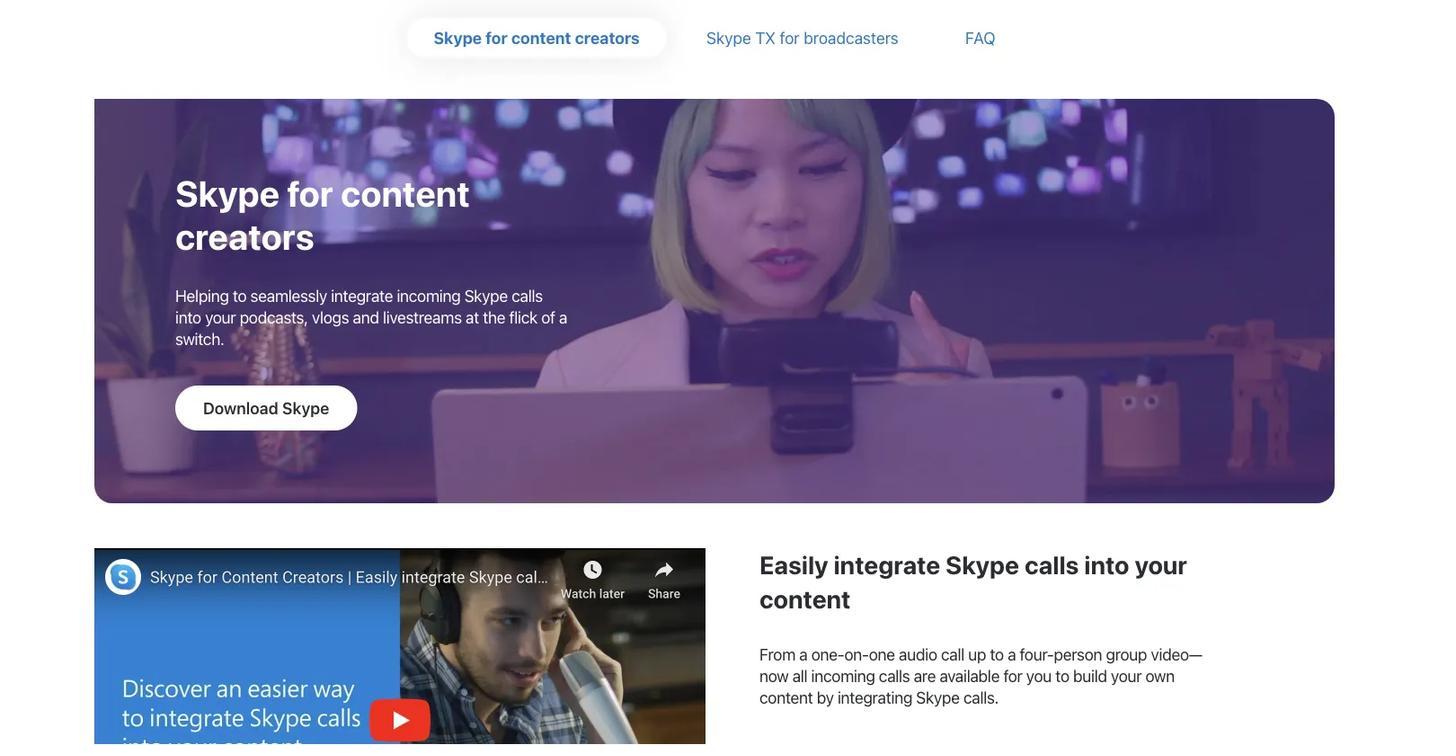 Task type: vqa. For each thing, say whether or not it's contained in the screenshot.
Skype Tx For Broadcasters
yes



Task type: locate. For each thing, give the bounding box(es) containing it.
skype
[[434, 28, 482, 47], [707, 28, 751, 47], [175, 172, 280, 214], [464, 286, 508, 305], [282, 398, 329, 418], [946, 550, 1020, 580], [916, 688, 960, 707]]

incoming inside helping to seamlessly integrate incoming skype calls into your podcasts, vlogs and livestreams at the flick of a switch.
[[397, 286, 461, 305]]

calls inside easily integrate skype calls into your content
[[1025, 550, 1079, 580]]

1 horizontal spatial calls
[[879, 666, 910, 685]]

0 vertical spatial to
[[233, 286, 247, 305]]

integrate up one
[[834, 550, 941, 580]]

1 vertical spatial calls
[[1025, 550, 1079, 580]]

creators inside skype for content creators
[[175, 215, 314, 258]]

2 horizontal spatial to
[[1056, 666, 1070, 685]]

your
[[205, 307, 236, 327], [1135, 550, 1188, 580], [1111, 666, 1142, 685]]

a left four-
[[1008, 645, 1016, 664]]

from a one-on-one audio call up to a four-person group video— now all incoming calls are available for you to build your own content by integrating skype calls.
[[760, 645, 1203, 707]]

your inside helping to seamlessly integrate incoming skype calls into your podcasts, vlogs and livestreams at the flick of a switch.
[[205, 307, 236, 327]]

build
[[1073, 666, 1107, 685]]

calls.
[[964, 688, 999, 707]]

a right of
[[559, 307, 567, 327]]

video—
[[1151, 645, 1203, 664]]

calls inside from a one-on-one audio call up to a four-person group video— now all incoming calls are available for you to build your own content by integrating skype calls.
[[879, 666, 910, 685]]

skype for content creators main content
[[0, 0, 1429, 745]]

0 horizontal spatial calls
[[512, 286, 543, 305]]

0 horizontal spatial into
[[175, 307, 201, 327]]

for inside skype for content creators
[[287, 172, 333, 214]]

integrate up and on the left top of the page
[[331, 286, 393, 305]]

2 vertical spatial your
[[1111, 666, 1142, 685]]

0 vertical spatial incoming
[[397, 286, 461, 305]]

incoming down on-
[[811, 666, 875, 685]]

podcasts,
[[240, 307, 308, 327]]

skype inside download skype link
[[282, 398, 329, 418]]

by
[[817, 688, 834, 707]]

0 vertical spatial into
[[175, 307, 201, 327]]

skype inside skype for content creators
[[175, 172, 280, 214]]

incoming up livestreams
[[397, 286, 461, 305]]

1 vertical spatial your
[[1135, 550, 1188, 580]]

to right up
[[990, 645, 1004, 664]]

integrate
[[331, 286, 393, 305], [834, 550, 941, 580]]

broadcasters
[[804, 28, 899, 47]]

helping
[[175, 286, 229, 305]]

0 horizontal spatial a
[[559, 307, 567, 327]]

helping to seamlessly integrate incoming skype calls into your podcasts, vlogs and livestreams at the flick of a switch.
[[175, 286, 567, 348]]

0 horizontal spatial integrate
[[331, 286, 393, 305]]

1 horizontal spatial creators
[[575, 28, 640, 47]]

0 horizontal spatial creators
[[175, 215, 314, 258]]

2 vertical spatial calls
[[879, 666, 910, 685]]

2 vertical spatial to
[[1056, 666, 1070, 685]]

the
[[483, 307, 505, 327]]

content
[[511, 28, 571, 47], [341, 172, 470, 214], [760, 584, 851, 614], [760, 688, 813, 707]]

a inside helping to seamlessly integrate incoming skype calls into your podcasts, vlogs and livestreams at the flick of a switch.
[[559, 307, 567, 327]]

flick
[[509, 307, 538, 327]]

calls
[[512, 286, 543, 305], [1025, 550, 1079, 580], [879, 666, 910, 685]]

a up all
[[799, 645, 808, 664]]

to right helping
[[233, 286, 247, 305]]

for
[[486, 28, 508, 47], [780, 28, 800, 47], [287, 172, 333, 214], [1004, 666, 1023, 685]]

integrating
[[838, 688, 913, 707]]

integrate inside easily integrate skype calls into your content
[[834, 550, 941, 580]]

1 vertical spatial into
[[1085, 550, 1130, 580]]

from
[[760, 645, 796, 664]]

a
[[559, 307, 567, 327], [799, 645, 808, 664], [1008, 645, 1016, 664]]

0 vertical spatial integrate
[[331, 286, 393, 305]]

1 vertical spatial creators
[[175, 215, 314, 258]]

1 vertical spatial incoming
[[811, 666, 875, 685]]

person
[[1054, 645, 1102, 664]]

audio
[[899, 645, 937, 664]]

call
[[941, 645, 965, 664]]

skype for content creators
[[434, 28, 640, 47], [175, 172, 470, 258]]

1 vertical spatial integrate
[[834, 550, 941, 580]]

2 horizontal spatial calls
[[1025, 550, 1079, 580]]

1 horizontal spatial incoming
[[811, 666, 875, 685]]

into
[[175, 307, 201, 327], [1085, 550, 1130, 580]]

easily integrate skype calls into your content
[[760, 550, 1188, 614]]

faq link
[[966, 28, 996, 47]]

group
[[1106, 645, 1147, 664]]

into inside easily integrate skype calls into your content
[[1085, 550, 1130, 580]]

0 vertical spatial your
[[205, 307, 236, 327]]

0 horizontal spatial to
[[233, 286, 247, 305]]

to right you
[[1056, 666, 1070, 685]]

0 vertical spatial calls
[[512, 286, 543, 305]]

creators
[[575, 28, 640, 47], [175, 215, 314, 258]]

1 horizontal spatial to
[[990, 645, 1004, 664]]

skype inside helping to seamlessly integrate incoming skype calls into your podcasts, vlogs and livestreams at the flick of a switch.
[[464, 286, 508, 305]]

0 vertical spatial skype for content creators
[[434, 28, 640, 47]]

0 vertical spatial creators
[[575, 28, 640, 47]]

incoming
[[397, 286, 461, 305], [811, 666, 875, 685]]

content inside skype for content creators
[[341, 172, 470, 214]]

into inside helping to seamlessly integrate incoming skype calls into your podcasts, vlogs and livestreams at the flick of a switch.
[[175, 307, 201, 327]]

faq
[[966, 28, 996, 47]]

0 horizontal spatial incoming
[[397, 286, 461, 305]]

1 horizontal spatial into
[[1085, 550, 1130, 580]]

to
[[233, 286, 247, 305], [990, 645, 1004, 664], [1056, 666, 1070, 685]]

download skype
[[203, 398, 329, 418]]

all
[[793, 666, 808, 685]]

1 horizontal spatial integrate
[[834, 550, 941, 580]]

switch.
[[175, 329, 224, 348]]



Task type: describe. For each thing, give the bounding box(es) containing it.
livestreams
[[383, 307, 462, 327]]

incoming inside from a one-on-one audio call up to a four-person group video— now all incoming calls are available for you to build your own content by integrating skype calls.
[[811, 666, 875, 685]]

content inside from a one-on-one audio call up to a four-person group video— now all incoming calls are available for you to build your own content by integrating skype calls.
[[760, 688, 813, 707]]

2 horizontal spatial a
[[1008, 645, 1016, 664]]

and
[[353, 307, 379, 327]]

available
[[940, 666, 1000, 685]]

your inside easily integrate skype calls into your content
[[1135, 550, 1188, 580]]

skype for content creators link
[[434, 28, 640, 47]]

one-
[[812, 645, 845, 664]]

on-
[[845, 645, 869, 664]]

are
[[914, 666, 936, 685]]

now
[[760, 666, 789, 685]]

calls inside helping to seamlessly integrate incoming skype calls into your podcasts, vlogs and livestreams at the flick of a switch.
[[512, 286, 543, 305]]

one
[[869, 645, 895, 664]]

own
[[1146, 666, 1175, 685]]

content inside easily integrate skype calls into your content
[[760, 584, 851, 614]]

skype tx for broadcasters link
[[707, 28, 899, 47]]

download
[[203, 398, 278, 418]]

easily
[[760, 550, 829, 580]]

1 vertical spatial skype for content creators
[[175, 172, 470, 258]]

integrate inside helping to seamlessly integrate incoming skype calls into your podcasts, vlogs and livestreams at the flick of a switch.
[[331, 286, 393, 305]]

of
[[541, 307, 555, 327]]

skype inside from a one-on-one audio call up to a four-person group video— now all incoming calls are available for you to build your own content by integrating skype calls.
[[916, 688, 960, 707]]

to inside helping to seamlessly integrate incoming skype calls into your podcasts, vlogs and livestreams at the flick of a switch.
[[233, 286, 247, 305]]

1 horizontal spatial a
[[799, 645, 808, 664]]

tx
[[755, 28, 776, 47]]

you
[[1027, 666, 1052, 685]]

seamlessly
[[250, 286, 327, 305]]

for inside from a one-on-one audio call up to a four-person group video— now all incoming calls are available for you to build your own content by integrating skype calls.
[[1004, 666, 1023, 685]]

your inside from a one-on-one audio call up to a four-person group video— now all incoming calls are available for you to build your own content by integrating skype calls.
[[1111, 666, 1142, 685]]

four-
[[1020, 645, 1054, 664]]

download skype link
[[175, 386, 357, 431]]

at
[[466, 307, 479, 327]]

skype inside easily integrate skype calls into your content
[[946, 550, 1020, 580]]

up
[[968, 645, 986, 664]]

1 vertical spatial to
[[990, 645, 1004, 664]]

skype tx for broadcasters
[[707, 28, 899, 47]]

vlogs
[[312, 307, 349, 327]]



